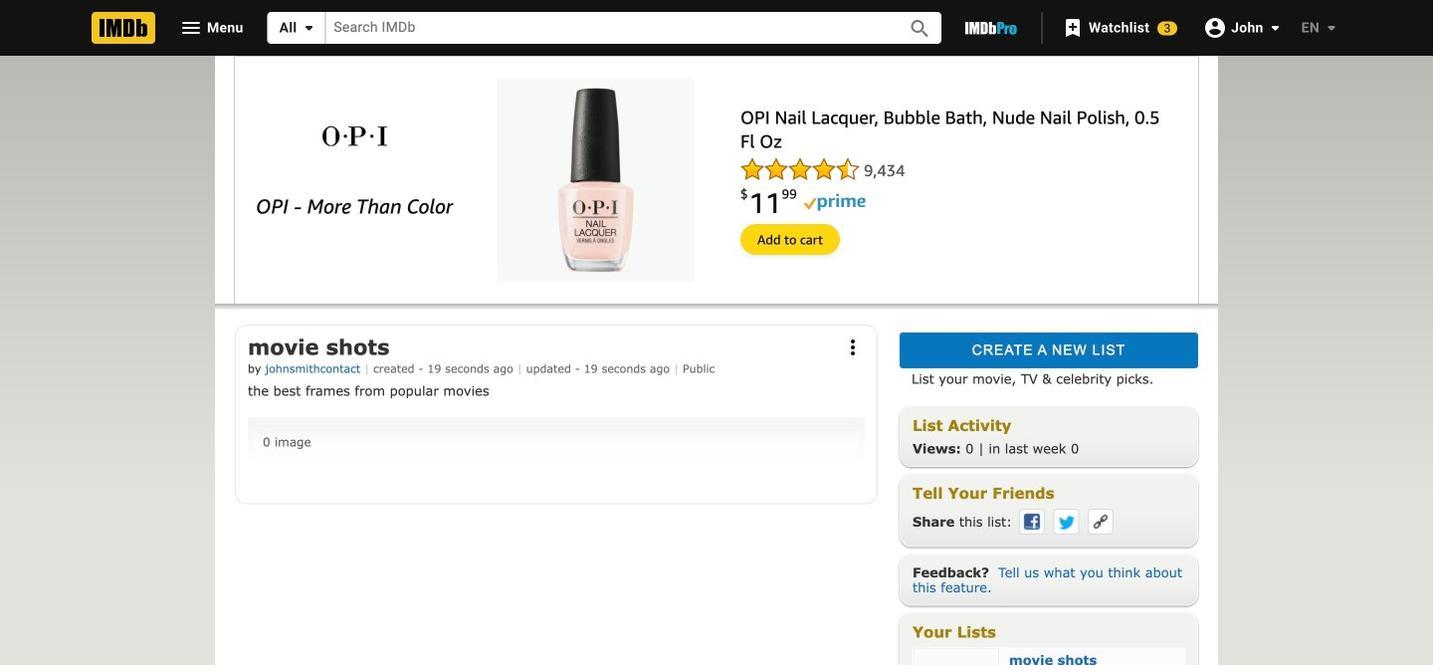 Task type: describe. For each thing, give the bounding box(es) containing it.
submit search image
[[908, 17, 932, 41]]

Search IMDb text field
[[326, 12, 886, 43]]

arrow drop down image
[[297, 16, 321, 40]]



Task type: vqa. For each thing, say whether or not it's contained in the screenshot.
arrow drop down image to the left
yes



Task type: locate. For each thing, give the bounding box(es) containing it.
watchlist image
[[1061, 16, 1085, 40]]

home image
[[92, 12, 155, 44]]

list image image
[[914, 648, 1000, 665]]

None field
[[326, 12, 886, 43]]

arrow drop down image
[[1264, 16, 1288, 40], [1320, 16, 1344, 40]]

1 horizontal spatial arrow drop down image
[[1320, 16, 1344, 40]]

0 horizontal spatial arrow drop down image
[[1264, 16, 1288, 40]]

account circle image
[[1204, 16, 1228, 40]]

None search field
[[267, 12, 942, 44]]

menu image
[[179, 16, 203, 40]]



